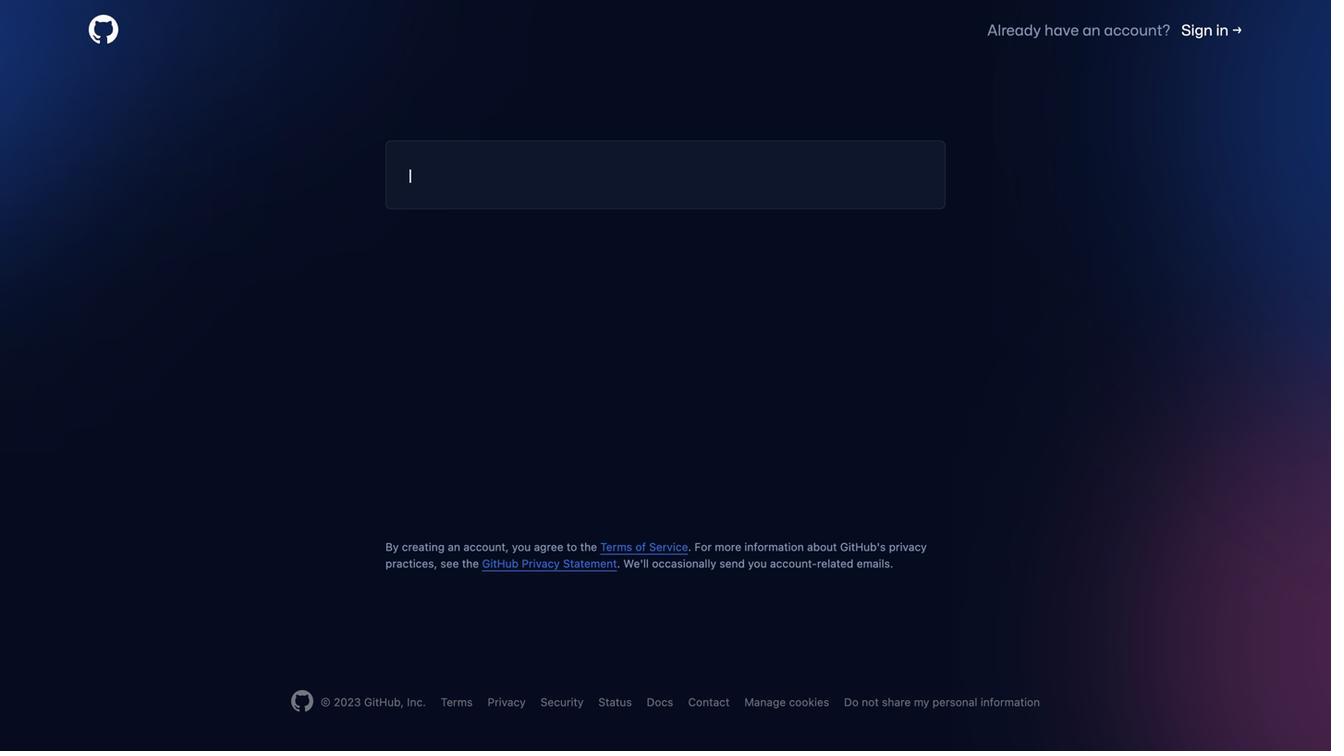 Task type: vqa. For each thing, say whether or not it's contained in the screenshot.
left .
yes



Task type: describe. For each thing, give the bounding box(es) containing it.
account,
[[464, 541, 509, 554]]

by creating an account, you agree to the terms of service
[[386, 541, 688, 554]]

to
[[567, 541, 577, 554]]

of
[[636, 541, 646, 554]]

send
[[720, 558, 745, 571]]

0 horizontal spatial you
[[512, 541, 531, 554]]

creating
[[402, 541, 445, 554]]

information inside button
[[981, 696, 1040, 709]]

cookies
[[789, 696, 830, 709]]

emails.
[[857, 558, 894, 571]]

in
[[1217, 23, 1229, 38]]

terms of service link
[[601, 541, 688, 554]]

privacy link
[[488, 696, 526, 709]]

about
[[807, 541, 837, 554]]

github
[[482, 558, 519, 571]]

account?
[[1105, 23, 1171, 38]]

sign in → link
[[1182, 23, 1243, 38]]

contact
[[688, 696, 730, 709]]

github privacy statement link
[[482, 558, 617, 571]]

github,
[[364, 696, 404, 709]]

statement
[[563, 558, 617, 571]]

information inside .               for more information about github's privacy practices, see the
[[745, 541, 804, 554]]

personal
[[933, 696, 978, 709]]

we'll
[[624, 558, 649, 571]]

docs link
[[647, 696, 674, 709]]

share
[[882, 696, 911, 709]]

1 horizontal spatial you
[[748, 558, 767, 571]]

inc.
[[407, 696, 426, 709]]

0 horizontal spatial terms
[[441, 696, 473, 709]]

more
[[715, 541, 742, 554]]

not
[[862, 696, 879, 709]]

do
[[844, 696, 859, 709]]

homepage image
[[89, 15, 118, 44]]

manage
[[745, 696, 786, 709]]

by
[[386, 541, 399, 554]]

related
[[817, 558, 854, 571]]

already
[[988, 23, 1042, 38]]

terms link
[[441, 696, 473, 709]]

0 vertical spatial the
[[580, 541, 597, 554]]

account-
[[770, 558, 817, 571]]

security link
[[541, 696, 584, 709]]

status link
[[599, 696, 632, 709]]

© 2023 github, inc.
[[321, 696, 426, 709]]

2023
[[334, 696, 361, 709]]

manage cookies
[[745, 696, 830, 709]]

contact link
[[688, 696, 730, 709]]

service
[[649, 541, 688, 554]]

github's
[[841, 541, 886, 554]]



Task type: locate. For each thing, give the bounding box(es) containing it.
terms left 'of'
[[601, 541, 633, 554]]

terms right inc.
[[441, 696, 473, 709]]

do not share my personal information button
[[844, 694, 1040, 711]]

1 vertical spatial information
[[981, 696, 1040, 709]]

1 horizontal spatial .
[[688, 541, 692, 554]]

0 vertical spatial an
[[1083, 23, 1101, 38]]

1 horizontal spatial terms
[[601, 541, 633, 554]]

docs
[[647, 696, 674, 709]]

an for creating
[[448, 541, 461, 554]]

0 vertical spatial you
[[512, 541, 531, 554]]

my
[[914, 696, 930, 709]]

manage cookies button
[[745, 694, 830, 711]]

have
[[1045, 23, 1080, 38]]

privacy
[[889, 541, 927, 554]]

|
[[409, 166, 412, 184]]

you
[[512, 541, 531, 554], [748, 558, 767, 571]]

do not share my personal information
[[844, 696, 1040, 709]]

→
[[1233, 23, 1243, 38]]

information up 'account-'
[[745, 541, 804, 554]]

agree
[[534, 541, 564, 554]]

privacy
[[522, 558, 560, 571], [488, 696, 526, 709]]

1 horizontal spatial the
[[580, 541, 597, 554]]

terms
[[601, 541, 633, 554], [441, 696, 473, 709]]

. inside .               for more information about github's privacy practices, see the
[[688, 541, 692, 554]]

0 horizontal spatial the
[[462, 558, 479, 571]]

homepage image
[[291, 691, 313, 713]]

. left for
[[688, 541, 692, 554]]

an for have
[[1083, 23, 1101, 38]]

0 vertical spatial privacy
[[522, 558, 560, 571]]

privacy right terms "link" at the left bottom of the page
[[488, 696, 526, 709]]

0 horizontal spatial information
[[745, 541, 804, 554]]

1 vertical spatial an
[[448, 541, 461, 554]]

.
[[688, 541, 692, 554], [617, 558, 621, 571]]

an up see
[[448, 541, 461, 554]]

the inside .               for more information about github's privacy practices, see the
[[462, 558, 479, 571]]

1 horizontal spatial information
[[981, 696, 1040, 709]]

practices,
[[386, 558, 437, 571]]

1 vertical spatial privacy
[[488, 696, 526, 709]]

github privacy statement .               we'll occasionally send you account-related emails.
[[482, 558, 894, 571]]

0 horizontal spatial .
[[617, 558, 621, 571]]

an right 'have'
[[1083, 23, 1101, 38]]

information
[[745, 541, 804, 554], [981, 696, 1040, 709]]

1 vertical spatial the
[[462, 558, 479, 571]]

the right see
[[462, 558, 479, 571]]

sign
[[1182, 23, 1213, 38]]

the up statement
[[580, 541, 597, 554]]

1 horizontal spatial an
[[1083, 23, 1101, 38]]

. left 'we'll'
[[617, 558, 621, 571]]

already have an account?
[[988, 23, 1171, 38]]

an
[[1083, 23, 1101, 38], [448, 541, 461, 554]]

privacy down by creating an account, you agree to the terms of service
[[522, 558, 560, 571]]

.               for more information about github's privacy practices, see the
[[386, 541, 927, 571]]

0 vertical spatial .
[[688, 541, 692, 554]]

you right send
[[748, 558, 767, 571]]

0 vertical spatial terms
[[601, 541, 633, 554]]

for
[[695, 541, 712, 554]]

©
[[321, 696, 331, 709]]

information right the personal
[[981, 696, 1040, 709]]

status
[[599, 696, 632, 709]]

the
[[580, 541, 597, 554], [462, 558, 479, 571]]

sign in →
[[1182, 23, 1243, 38]]

see
[[441, 558, 459, 571]]

0 vertical spatial information
[[745, 541, 804, 554]]

1 vertical spatial terms
[[441, 696, 473, 709]]

1 vertical spatial .
[[617, 558, 621, 571]]

occasionally
[[652, 558, 717, 571]]

0 horizontal spatial an
[[448, 541, 461, 554]]

security
[[541, 696, 584, 709]]

1 vertical spatial you
[[748, 558, 767, 571]]

you up github
[[512, 541, 531, 554]]



